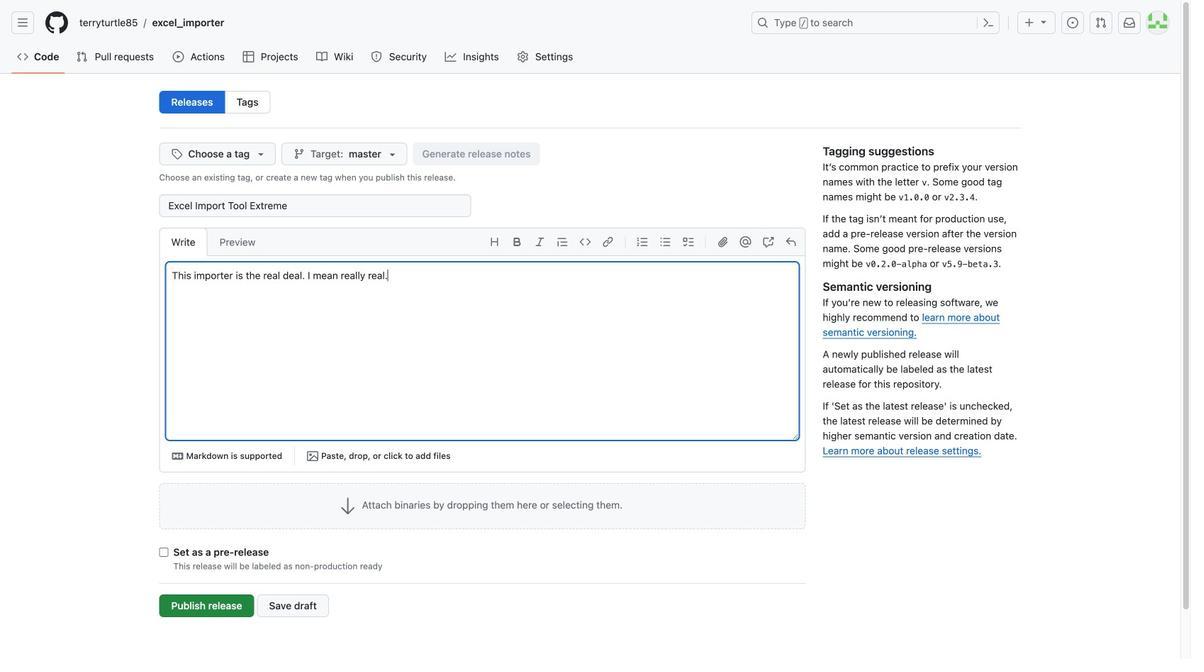Task type: locate. For each thing, give the bounding box(es) containing it.
triangle down image left git branch image
[[256, 148, 267, 160]]

play image
[[173, 51, 184, 62]]

  text field
[[166, 263, 799, 440]]

tag image
[[171, 148, 183, 160]]

add a comment tab list
[[159, 228, 268, 256]]

git pull request image left "notifications" icon
[[1096, 17, 1108, 28]]

git pull request image
[[1096, 17, 1108, 28], [76, 51, 88, 62]]

0 horizontal spatial triangle down image
[[256, 148, 267, 160]]

shield image
[[371, 51, 383, 62]]

list
[[74, 11, 744, 34]]

1 horizontal spatial triangle down image
[[1039, 16, 1050, 27]]

status
[[159, 171, 806, 184]]

1 vertical spatial triangle down image
[[256, 148, 267, 160]]

markdown image
[[172, 451, 183, 462]]

homepage image
[[45, 11, 68, 34]]

git pull request image right code icon on the top of page
[[76, 51, 88, 62]]

triangle down image right plus icon in the right of the page
[[1039, 16, 1050, 27]]

0 vertical spatial git pull request image
[[1096, 17, 1108, 28]]

image image
[[307, 451, 319, 462]]

triangle down image
[[1039, 16, 1050, 27], [256, 148, 267, 160]]

tab panel
[[160, 262, 806, 472]]

0 horizontal spatial git pull request image
[[76, 51, 88, 62]]

1 vertical spatial git pull request image
[[76, 51, 88, 62]]

command palette image
[[983, 17, 995, 28]]

1 horizontal spatial git pull request image
[[1096, 17, 1108, 28]]

0 vertical spatial triangle down image
[[1039, 16, 1050, 27]]

footer
[[0, 617, 1181, 659]]

None checkbox
[[159, 548, 169, 557]]



Task type: vqa. For each thing, say whether or not it's contained in the screenshot.
the gear icon
yes



Task type: describe. For each thing, give the bounding box(es) containing it.
table image
[[243, 51, 254, 62]]

book image
[[316, 51, 328, 62]]

Enter release title text field
[[159, 194, 471, 217]]

git branch image
[[294, 148, 305, 160]]

issue opened image
[[1068, 17, 1079, 28]]

notifications image
[[1125, 17, 1136, 28]]

graph image
[[445, 51, 457, 62]]

plus image
[[1025, 17, 1036, 28]]

code image
[[17, 51, 28, 62]]

gear image
[[518, 51, 529, 62]]



